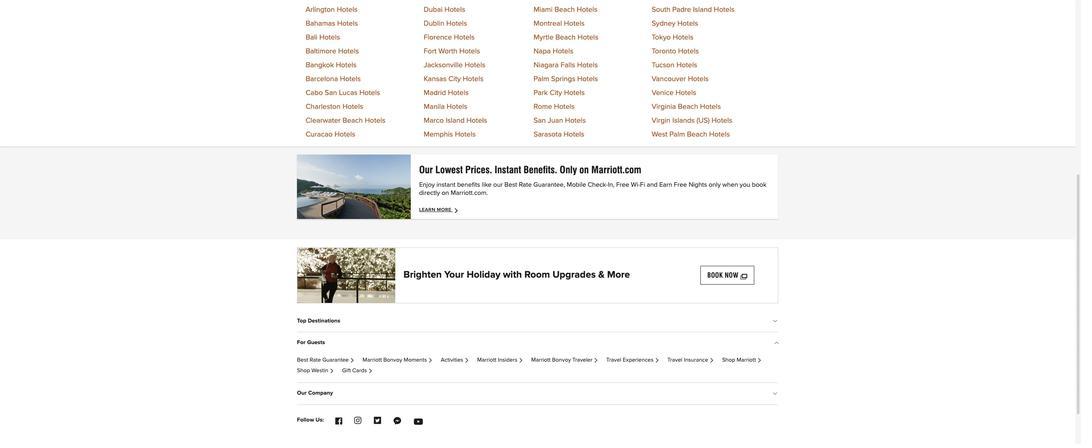 Task type: describe. For each thing, give the bounding box(es) containing it.
book
[[708, 272, 724, 280]]

cabo san lucas hotels link
[[306, 89, 380, 97]]

memphis hotels link
[[424, 131, 476, 138]]

marriott insiders
[[478, 358, 518, 363]]

upgrades
[[553, 270, 596, 280]]

0 horizontal spatial more
[[437, 208, 452, 213]]

beach down virgin islands (us) hotels
[[687, 131, 708, 138]]

toronto hotels
[[652, 48, 699, 55]]

fort
[[424, 48, 437, 55]]

prices.
[[466, 164, 493, 176]]

marco island hotels
[[424, 117, 488, 124]]

follow us:
[[297, 418, 324, 423]]

curacao hotels link
[[306, 131, 356, 138]]

beach for virginia
[[678, 103, 699, 110]]

benefits.
[[524, 164, 558, 176]]

arrow right image for shop westin
[[330, 370, 334, 374]]

check-
[[588, 182, 608, 188]]

florence
[[424, 34, 452, 41]]

activities
[[441, 358, 464, 363]]

marco island hotels link
[[424, 117, 488, 124]]

city for kansas
[[449, 75, 461, 83]]

shop marriott link
[[723, 358, 762, 363]]

0 vertical spatial san
[[325, 89, 337, 97]]

best rate guarantee link
[[297, 358, 355, 363]]

book direct image
[[297, 155, 411, 219]]

4 marriott from the left
[[737, 358, 757, 363]]

1 vertical spatial rate
[[310, 358, 321, 363]]

bali hotels
[[306, 34, 340, 41]]

on inside enjoy instant benefits like our best rate guarantee, mobile check-in, free wi-fi and earn free nights only when you book directly on marriott.com.
[[442, 190, 449, 196]]

toronto
[[652, 48, 677, 55]]

traveler
[[573, 358, 593, 363]]

earn
[[660, 182, 673, 188]]

moments
[[404, 358, 427, 363]]

dublin hotels
[[424, 20, 467, 27]]

clearwater beach hotels link
[[306, 117, 386, 124]]

jacksonville hotels
[[424, 61, 486, 69]]

travel for travel insurance
[[668, 358, 683, 363]]

south padre island hotels link
[[652, 6, 735, 13]]

enjoy
[[419, 182, 435, 188]]

rome hotels link
[[534, 103, 575, 110]]

sarasota hotels link
[[534, 131, 585, 138]]

marriott for marriott bonvoy moments
[[363, 358, 382, 363]]

barcelona hotels
[[306, 75, 361, 83]]

arlington
[[306, 6, 335, 13]]

dublin
[[424, 20, 445, 27]]

arrow right image for marriott bonvoy traveler
[[594, 359, 599, 363]]

palm springs hotels link
[[534, 75, 599, 83]]

our company link
[[297, 384, 778, 403]]

us:
[[316, 418, 324, 423]]

jacksonville hotels link
[[424, 61, 486, 69]]

islands
[[673, 117, 695, 124]]

marriott bonvoy traveler
[[532, 358, 593, 363]]

fort worth hotels
[[424, 48, 480, 55]]

virginia
[[652, 103, 677, 110]]

learn
[[419, 208, 436, 213]]

miami
[[534, 6, 553, 13]]

vancouver hotels link
[[652, 75, 709, 83]]

marriott for marriott bonvoy traveler
[[532, 358, 551, 363]]

1 horizontal spatial on
[[580, 164, 589, 176]]

1 horizontal spatial palm
[[670, 131, 686, 138]]

shop for shop westin
[[297, 368, 310, 374]]

myrtle
[[534, 34, 554, 41]]

our for our lowest prices.  instant benefits.  only on marriott.com
[[419, 164, 433, 176]]

for
[[297, 340, 306, 346]]

shop for shop marriott
[[723, 358, 736, 363]]

clearwater
[[306, 117, 341, 124]]

bangkok hotels
[[306, 61, 357, 69]]

venice hotels
[[652, 89, 697, 97]]

baltimore hotels link
[[306, 48, 359, 55]]

lowest
[[436, 164, 463, 176]]

manila
[[424, 103, 445, 110]]

follow
[[297, 418, 314, 423]]

guarantee,
[[534, 182, 565, 188]]

bangkok
[[306, 61, 334, 69]]

1 free from the left
[[617, 182, 630, 188]]

brighten your holiday with room upgrades & more
[[404, 270, 630, 280]]

marriott bonvoy traveler link
[[532, 358, 599, 363]]

travel for travel experiences
[[607, 358, 622, 363]]

springs
[[552, 75, 576, 83]]

worth
[[439, 48, 458, 55]]

sydney hotels link
[[652, 20, 699, 27]]

arrow right image for learn more
[[454, 207, 461, 214]]

barcelona
[[306, 75, 338, 83]]

arrow right image for marriott bonvoy moments
[[428, 359, 433, 363]]

montreal
[[534, 20, 562, 27]]

bahamas hotels link
[[306, 20, 358, 27]]

arrow down image for company
[[775, 392, 778, 398]]

1 horizontal spatial island
[[694, 6, 713, 13]]

curacao
[[306, 131, 333, 138]]

1 vertical spatial san
[[534, 117, 546, 124]]

cabo
[[306, 89, 323, 97]]

cabo san lucas hotels
[[306, 89, 380, 97]]

guarantee
[[323, 358, 349, 363]]

barcelona hotels link
[[306, 75, 361, 83]]

our lowest prices.  instant benefits.  only on marriott.com
[[419, 164, 642, 176]]

south padre island hotels
[[652, 6, 735, 13]]

instant
[[437, 182, 456, 188]]

memphis
[[424, 131, 453, 138]]

2 free from the left
[[674, 182, 688, 188]]

sydney
[[652, 20, 676, 27]]

tucson hotels link
[[652, 61, 698, 69]]

fort worth hotels link
[[424, 48, 480, 55]]

wi-
[[631, 182, 641, 188]]

and
[[647, 182, 658, 188]]

marriott for marriott insiders
[[478, 358, 497, 363]]

&
[[599, 270, 605, 280]]



Task type: vqa. For each thing, say whether or not it's contained in the screenshot.
Montreal Hotels link
yes



Task type: locate. For each thing, give the bounding box(es) containing it.
book now
[[708, 272, 739, 280]]

travel
[[607, 358, 622, 363], [668, 358, 683, 363]]

marriott.com
[[592, 164, 642, 176]]

1 horizontal spatial travel
[[668, 358, 683, 363]]

bali hotels link
[[306, 34, 340, 41]]

jacksonville
[[424, 61, 463, 69]]

arrow right image inside travel insurance 'link'
[[710, 359, 714, 363]]

1 horizontal spatial rate
[[519, 182, 532, 188]]

park city hotels link
[[534, 89, 585, 97]]

bonvoy left moments
[[384, 358, 403, 363]]

arrow right image inside travel experiences link
[[655, 359, 660, 363]]

napa hotels link
[[534, 48, 574, 55]]

niagara falls hotels link
[[534, 61, 598, 69]]

san juan hotels link
[[534, 117, 586, 124]]

0 vertical spatial best
[[505, 182, 518, 188]]

bahamas
[[306, 20, 336, 27]]

arrow right image for best rate guarantee
[[350, 359, 355, 363]]

our for our company
[[297, 391, 307, 397]]

arrow down image for destinations
[[775, 319, 778, 326]]

0 vertical spatial rate
[[519, 182, 532, 188]]

shop left 'westin' at the bottom left
[[297, 368, 310, 374]]

arrow right image inside 'gift cards' link
[[368, 370, 373, 374]]

1 horizontal spatial more
[[608, 270, 630, 280]]

arrow right image inside shop marriott link
[[758, 359, 762, 363]]

2 arrow down image from the top
[[775, 392, 778, 398]]

nights
[[689, 182, 708, 188]]

vancouver hotels
[[652, 75, 709, 83]]

arrow right image right insiders
[[519, 359, 523, 363]]

arrow right image
[[454, 207, 461, 214], [594, 359, 599, 363], [655, 359, 660, 363], [758, 359, 762, 363], [368, 370, 373, 374]]

travel insurance
[[668, 358, 709, 363]]

arrow right image for shop marriott
[[758, 359, 762, 363]]

travel experiences link
[[607, 358, 660, 363]]

shop marriott
[[723, 358, 757, 363]]

san down barcelona hotels
[[325, 89, 337, 97]]

woman with ice skates sipping hot cocoa looking at lights on ice rink image
[[298, 248, 396, 303]]

2 travel from the left
[[668, 358, 683, 363]]

arrow down image inside our company link
[[775, 392, 778, 398]]

free right earn
[[674, 182, 688, 188]]

dublin hotels link
[[424, 20, 467, 27]]

padre
[[673, 6, 692, 13]]

myrtle beach hotels
[[534, 34, 599, 41]]

our left company
[[297, 391, 307, 397]]

free right in,
[[617, 182, 630, 188]]

manila hotels
[[424, 103, 468, 110]]

top destinations link
[[297, 312, 778, 331]]

1 vertical spatial city
[[550, 89, 563, 97]]

miami beach hotels link
[[534, 6, 598, 13]]

island
[[694, 6, 713, 13], [446, 117, 465, 124]]

madrid hotels
[[424, 89, 469, 97]]

0 vertical spatial our
[[419, 164, 433, 176]]

marriott bonvoy moments link
[[363, 358, 433, 363]]

on right "only"
[[580, 164, 589, 176]]

arrow right image for travel insurance
[[710, 359, 714, 363]]

1 vertical spatial more
[[608, 270, 630, 280]]

experiences
[[623, 358, 654, 363]]

arrow right image for gift cards
[[368, 370, 373, 374]]

sydney hotels
[[652, 20, 699, 27]]

more
[[437, 208, 452, 213], [608, 270, 630, 280]]

rate up shop westin link
[[310, 358, 321, 363]]

arrow right image right shop marriott
[[758, 359, 762, 363]]

tokyo hotels
[[652, 34, 694, 41]]

madrid hotels link
[[424, 89, 469, 97]]

1 vertical spatial shop
[[297, 368, 310, 374]]

1 vertical spatial palm
[[670, 131, 686, 138]]

1 horizontal spatial our
[[419, 164, 433, 176]]

0 vertical spatial palm
[[534, 75, 550, 83]]

best right the our
[[505, 182, 518, 188]]

bonvoy for traveler
[[552, 358, 571, 363]]

arrow right image
[[350, 359, 355, 363], [428, 359, 433, 363], [465, 359, 469, 363], [519, 359, 523, 363], [710, 359, 714, 363], [330, 370, 334, 374]]

arrow right image right the cards
[[368, 370, 373, 374]]

0 horizontal spatial our
[[297, 391, 307, 397]]

bangkok hotels link
[[306, 61, 357, 69]]

arlington hotels
[[306, 6, 358, 13]]

island right the padre
[[694, 6, 713, 13]]

niagara falls hotels
[[534, 61, 598, 69]]

clearwater beach hotels
[[306, 117, 386, 124]]

0 horizontal spatial palm
[[534, 75, 550, 83]]

0 vertical spatial island
[[694, 6, 713, 13]]

dubai
[[424, 6, 443, 13]]

1 horizontal spatial best
[[505, 182, 518, 188]]

park city hotels
[[534, 89, 585, 97]]

arrow right image right activities
[[465, 359, 469, 363]]

arrow right image for activities
[[465, 359, 469, 363]]

0 vertical spatial arrow down image
[[775, 319, 778, 326]]

0 horizontal spatial san
[[325, 89, 337, 97]]

0 horizontal spatial travel
[[607, 358, 622, 363]]

0 horizontal spatial shop
[[297, 368, 310, 374]]

myrtle beach hotels link
[[534, 34, 599, 41]]

1 horizontal spatial san
[[534, 117, 546, 124]]

bonvoy for moments
[[384, 358, 403, 363]]

1 horizontal spatial city
[[550, 89, 563, 97]]

destinations
[[308, 318, 341, 324]]

1 vertical spatial our
[[297, 391, 307, 397]]

arrow right image up gift cards
[[350, 359, 355, 363]]

falls
[[561, 61, 576, 69]]

1 horizontal spatial free
[[674, 182, 688, 188]]

beach for myrtle
[[556, 34, 576, 41]]

0 horizontal spatial free
[[617, 182, 630, 188]]

curacao hotels
[[306, 131, 356, 138]]

fi
[[641, 182, 646, 188]]

charleston hotels link
[[306, 103, 363, 110]]

only
[[560, 164, 577, 176]]

benefits
[[458, 182, 481, 188]]

0 horizontal spatial best
[[297, 358, 308, 363]]

beach for clearwater
[[343, 117, 363, 124]]

arrow right image inside the 'best rate guarantee' link
[[350, 359, 355, 363]]

island up the memphis hotels link
[[446, 117, 465, 124]]

beach up virgin islands (us) hotels
[[678, 103, 699, 110]]

baltimore hotels
[[306, 48, 359, 55]]

only
[[709, 182, 721, 188]]

sarasota
[[534, 131, 562, 138]]

palm
[[534, 75, 550, 83], [670, 131, 686, 138]]

venice
[[652, 89, 674, 97]]

madrid
[[424, 89, 446, 97]]

city for park
[[550, 89, 563, 97]]

0 horizontal spatial city
[[449, 75, 461, 83]]

san down rome
[[534, 117, 546, 124]]

when
[[723, 182, 739, 188]]

virgin islands (us) hotels link
[[652, 117, 733, 124]]

arrow right image down the guarantee in the left bottom of the page
[[330, 370, 334, 374]]

bali
[[306, 34, 318, 41]]

2 marriott from the left
[[478, 358, 497, 363]]

more right learn
[[437, 208, 452, 213]]

0 vertical spatial more
[[437, 208, 452, 213]]

arrow right image inside marriott bonvoy moments link
[[428, 359, 433, 363]]

arrow right image right insurance
[[710, 359, 714, 363]]

arrow right image right moments
[[428, 359, 433, 363]]

3 marriott from the left
[[532, 358, 551, 363]]

city up the rome hotels link
[[550, 89, 563, 97]]

0 horizontal spatial bonvoy
[[384, 358, 403, 363]]

arrow right image for marriott insiders
[[519, 359, 523, 363]]

marriott insiders link
[[478, 358, 523, 363]]

2 bonvoy from the left
[[552, 358, 571, 363]]

shop westin link
[[297, 368, 334, 374]]

lucas
[[339, 89, 358, 97]]

with
[[503, 270, 522, 280]]

marriott
[[363, 358, 382, 363], [478, 358, 497, 363], [532, 358, 551, 363], [737, 358, 757, 363]]

1 vertical spatial on
[[442, 190, 449, 196]]

0 horizontal spatial rate
[[310, 358, 321, 363]]

learn more link
[[419, 207, 461, 214]]

arrow down image inside the top destinations link
[[775, 319, 778, 326]]

0 vertical spatial city
[[449, 75, 461, 83]]

charleston hotels
[[306, 103, 363, 110]]

memphis hotels
[[424, 131, 476, 138]]

0 vertical spatial shop
[[723, 358, 736, 363]]

best
[[505, 182, 518, 188], [297, 358, 308, 363]]

best up shop westin
[[297, 358, 308, 363]]

0 horizontal spatial on
[[442, 190, 449, 196]]

vancouver
[[652, 75, 687, 83]]

arrow right image inside marriott insiders link
[[519, 359, 523, 363]]

arrow right image inside shop westin link
[[330, 370, 334, 374]]

palm down islands at the top of the page
[[670, 131, 686, 138]]

1 bonvoy from the left
[[384, 358, 403, 363]]

tucson
[[652, 61, 675, 69]]

arrow right image right experiences at the right bottom of the page
[[655, 359, 660, 363]]

1 travel from the left
[[607, 358, 622, 363]]

arrow right image right learn more
[[454, 207, 461, 214]]

best inside enjoy instant benefits like our best rate guarantee, mobile check-in, free wi-fi and earn free nights only when you book directly on marriott.com.
[[505, 182, 518, 188]]

1 vertical spatial best
[[297, 358, 308, 363]]

west palm beach hotels link
[[652, 131, 731, 138]]

top
[[297, 318, 307, 324]]

bahamas hotels
[[306, 20, 358, 27]]

travel left insurance
[[668, 358, 683, 363]]

city down jacksonville hotels link at the left top
[[449, 75, 461, 83]]

now
[[725, 272, 739, 280]]

arrow right image inside marriott bonvoy traveler link
[[594, 359, 599, 363]]

west
[[652, 131, 668, 138]]

arrow right image for travel experiences
[[655, 359, 660, 363]]

bonvoy
[[384, 358, 403, 363], [552, 358, 571, 363]]

opens in a new browser window. image
[[741, 272, 748, 280]]

arrow right image right traveler
[[594, 359, 599, 363]]

rate inside enjoy instant benefits like our best rate guarantee, mobile check-in, free wi-fi and earn free nights only when you book directly on marriott.com.
[[519, 182, 532, 188]]

our up 'enjoy'
[[419, 164, 433, 176]]

arrow up image
[[775, 341, 778, 347]]

arrow right image inside activities link
[[465, 359, 469, 363]]

on down instant
[[442, 190, 449, 196]]

rate down our lowest prices.  instant benefits.  only on marriott.com
[[519, 182, 532, 188]]

1 horizontal spatial shop
[[723, 358, 736, 363]]

arrow down image
[[775, 319, 778, 326], [775, 392, 778, 398]]

directly
[[419, 190, 440, 196]]

1 horizontal spatial bonvoy
[[552, 358, 571, 363]]

1 marriott from the left
[[363, 358, 382, 363]]

more right &
[[608, 270, 630, 280]]

travel left experiences at the right bottom of the page
[[607, 358, 622, 363]]

beach down charleston hotels
[[343, 117, 363, 124]]

dubai hotels link
[[424, 6, 466, 13]]

city
[[449, 75, 461, 83], [550, 89, 563, 97]]

virginia beach hotels
[[652, 103, 721, 110]]

bonvoy left traveler
[[552, 358, 571, 363]]

beach up montreal hotels
[[555, 6, 575, 13]]

beach for miami
[[555, 6, 575, 13]]

0 vertical spatial on
[[580, 164, 589, 176]]

0 horizontal spatial island
[[446, 117, 465, 124]]

shop right insurance
[[723, 358, 736, 363]]

insurance
[[684, 358, 709, 363]]

dubai hotels
[[424, 6, 466, 13]]

palm up park
[[534, 75, 550, 83]]

beach down montreal hotels link
[[556, 34, 576, 41]]

1 arrow down image from the top
[[775, 319, 778, 326]]

1 vertical spatial island
[[446, 117, 465, 124]]

1 vertical spatial arrow down image
[[775, 392, 778, 398]]

activities link
[[441, 358, 469, 363]]



